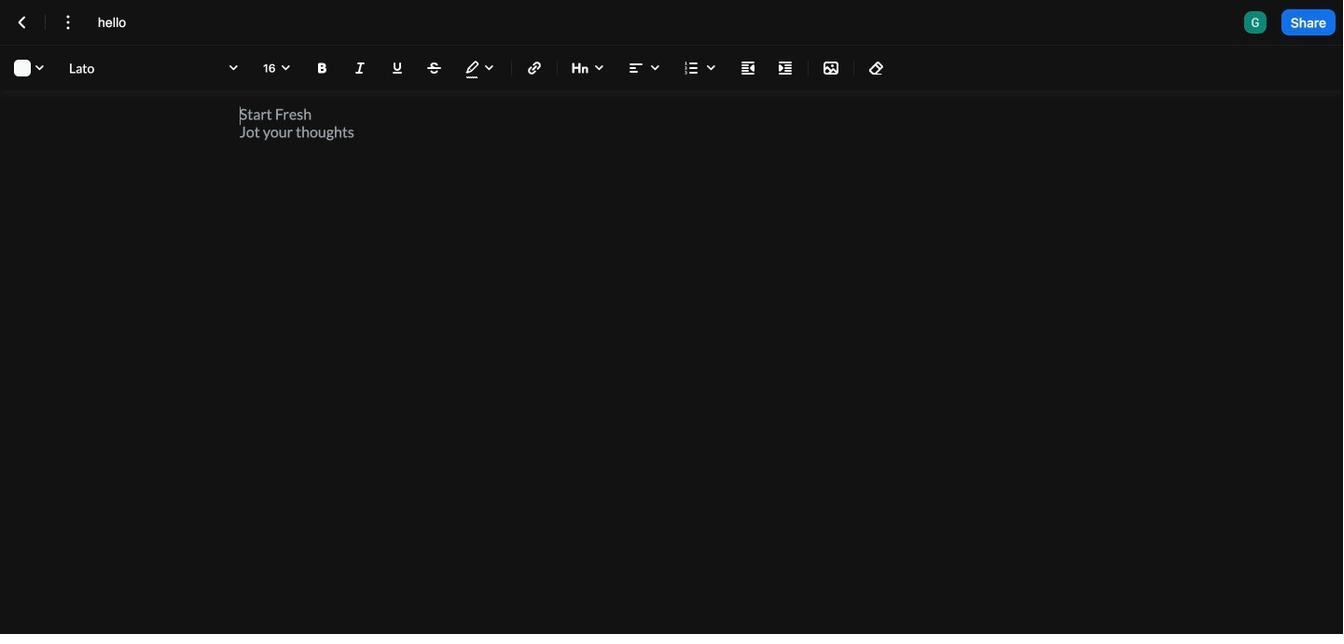 Task type: describe. For each thing, give the bounding box(es) containing it.
increase indent image
[[774, 57, 797, 79]]

decrease indent image
[[737, 57, 759, 79]]

bold image
[[312, 57, 334, 79]]

all notes image
[[11, 11, 34, 34]]



Task type: vqa. For each thing, say whether or not it's contained in the screenshot.
'Decrease Indent' image
yes



Task type: locate. For each thing, give the bounding box(es) containing it.
more image
[[57, 11, 79, 34]]

strikethrough image
[[424, 57, 446, 79]]

underline image
[[386, 57, 409, 79]]

generic name image
[[1244, 11, 1267, 34]]

insert image image
[[820, 57, 842, 79]]

clear style image
[[866, 57, 888, 79]]

link image
[[523, 57, 546, 79]]

italic image
[[349, 57, 371, 79]]

None text field
[[98, 13, 149, 32]]



